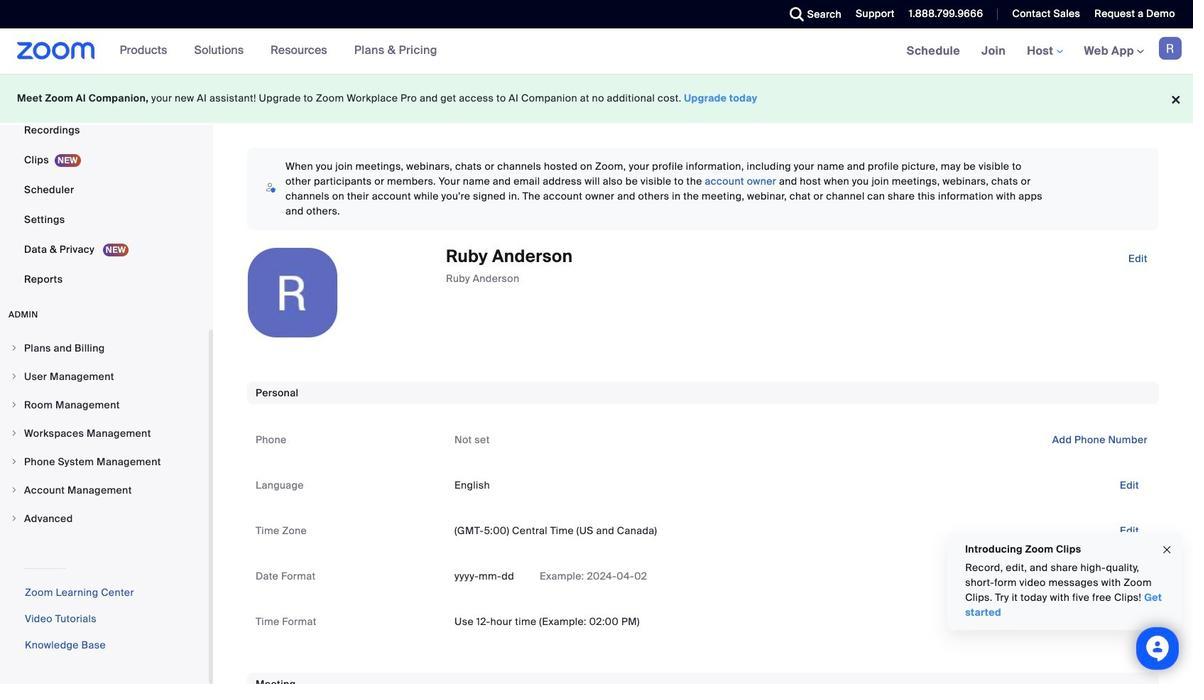 Task type: locate. For each thing, give the bounding box(es) containing it.
right image
[[10, 401, 18, 409], [10, 486, 18, 495], [10, 514, 18, 523]]

2 right image from the top
[[10, 486, 18, 495]]

1 right image from the top
[[10, 401, 18, 409]]

profile picture image
[[1160, 37, 1182, 60]]

1 vertical spatial right image
[[10, 486, 18, 495]]

0 vertical spatial right image
[[10, 401, 18, 409]]

edit user photo image
[[281, 286, 304, 299]]

right image
[[10, 344, 18, 352], [10, 372, 18, 381], [10, 429, 18, 438], [10, 458, 18, 466]]

footer
[[0, 74, 1194, 123]]

product information navigation
[[109, 28, 448, 74]]

right image for seventh menu item from the bottom
[[10, 344, 18, 352]]

3 menu item from the top
[[0, 391, 209, 418]]

2 vertical spatial right image
[[10, 514, 18, 523]]

close image
[[1162, 542, 1173, 558]]

right image for 1st menu item from the bottom
[[10, 514, 18, 523]]

2 right image from the top
[[10, 372, 18, 381]]

4 menu item from the top
[[0, 420, 209, 447]]

1 right image from the top
[[10, 344, 18, 352]]

3 right image from the top
[[10, 429, 18, 438]]

3 right image from the top
[[10, 514, 18, 523]]

7 menu item from the top
[[0, 505, 209, 532]]

right image for sixth menu item from the top of the the 'admin menu' menu
[[10, 486, 18, 495]]

4 right image from the top
[[10, 458, 18, 466]]

banner
[[0, 28, 1194, 75]]

5 menu item from the top
[[0, 448, 209, 475]]

menu item
[[0, 335, 209, 362], [0, 363, 209, 390], [0, 391, 209, 418], [0, 420, 209, 447], [0, 448, 209, 475], [0, 477, 209, 504], [0, 505, 209, 532]]

2 menu item from the top
[[0, 363, 209, 390]]



Task type: describe. For each thing, give the bounding box(es) containing it.
zoom logo image
[[17, 42, 95, 60]]

6 menu item from the top
[[0, 477, 209, 504]]

personal menu menu
[[0, 0, 209, 295]]

admin menu menu
[[0, 335, 209, 534]]

right image for third menu item
[[10, 401, 18, 409]]

user photo image
[[248, 248, 337, 337]]

right image for fifth menu item from the top of the the 'admin menu' menu
[[10, 458, 18, 466]]

1 menu item from the top
[[0, 335, 209, 362]]

right image for sixth menu item from the bottom of the the 'admin menu' menu
[[10, 372, 18, 381]]

right image for 4th menu item from the top of the the 'admin menu' menu
[[10, 429, 18, 438]]

meetings navigation
[[896, 28, 1194, 75]]



Task type: vqa. For each thing, say whether or not it's contained in the screenshot.
seventh Menu Item
yes



